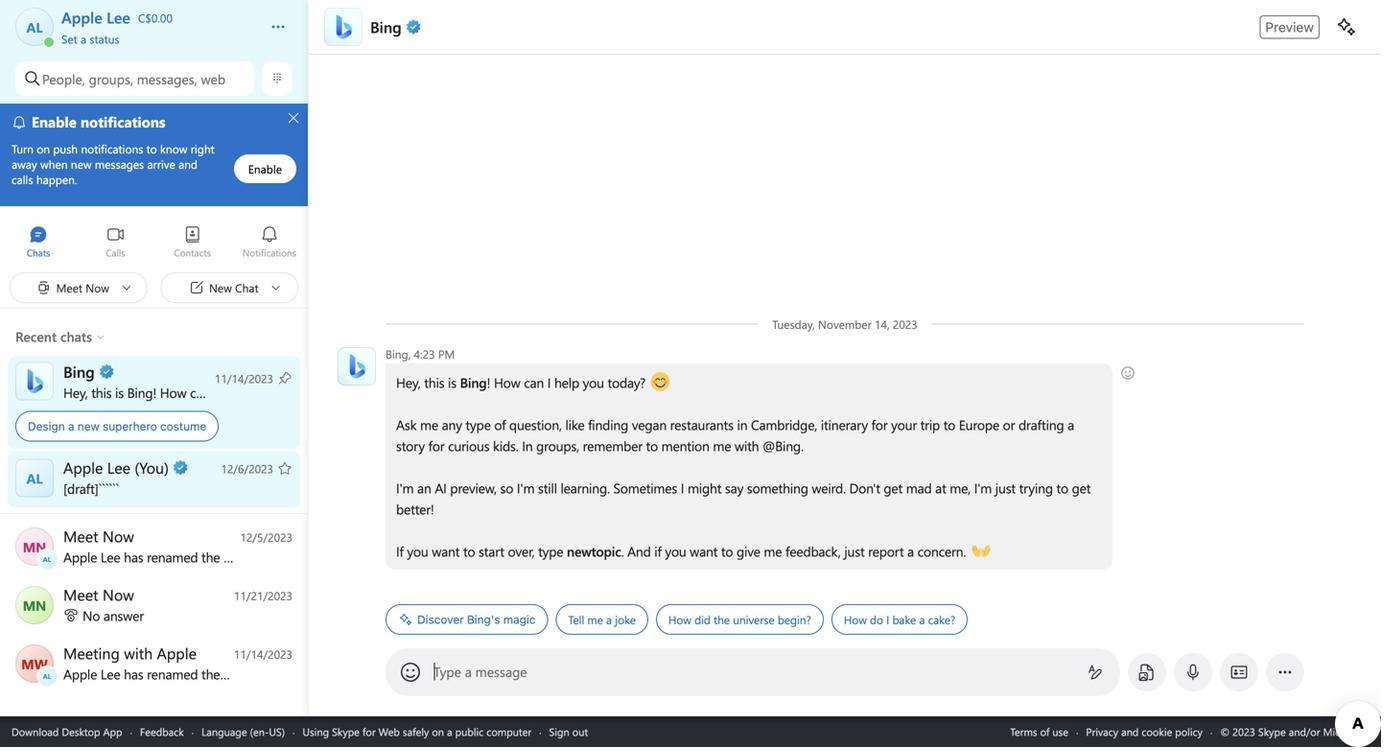 Task type: vqa. For each thing, say whether or not it's contained in the screenshot.
Ask
yes



Task type: locate. For each thing, give the bounding box(es) containing it.
just left report
[[844, 542, 865, 560]]

mad
[[906, 479, 932, 497]]

get left mad
[[884, 479, 903, 497]]

how up costume
[[160, 384, 187, 401]]

pm
[[438, 346, 455, 362]]

terms of use link
[[1010, 725, 1068, 739]]

tell me a joke button
[[556, 604, 648, 635]]

0 horizontal spatial hey, this is bing ! how can i help you today?
[[63, 384, 315, 401]]

type a message
[[433, 663, 527, 680]]

! up superhero
[[153, 384, 157, 401]]

0 horizontal spatial of
[[494, 416, 506, 433]]

1 i'm from the left
[[396, 479, 414, 497]]

set
[[61, 31, 77, 47]]

0 vertical spatial just
[[995, 479, 1016, 497]]

type up curious
[[466, 416, 491, 433]]

hey, this is bing ! how can i help you today? up costume
[[63, 384, 315, 401]]

say
[[725, 479, 743, 497]]

0 horizontal spatial get
[[884, 479, 903, 497]]

a right "drafting"
[[1068, 416, 1074, 433]]

so
[[500, 479, 513, 497]]

tab list
[[0, 217, 308, 269]]

0 horizontal spatial today?
[[274, 384, 312, 401]]

at
[[935, 479, 946, 497]]

can up question,
[[524, 374, 544, 391]]

1 horizontal spatial type
[[538, 542, 563, 560]]

how left did
[[668, 612, 691, 627]]

safely
[[403, 725, 429, 739]]

for left web
[[362, 725, 376, 739]]

1 horizontal spatial groups,
[[536, 437, 579, 455]]

how do i bake a cake? button
[[831, 604, 968, 635]]

[draft] ``````
[[63, 480, 119, 497]]

a left joke
[[606, 612, 612, 627]]

1 horizontal spatial today?
[[608, 374, 646, 391]]

is
[[448, 374, 456, 391], [115, 384, 124, 401]]

.
[[621, 542, 624, 560]]

0 horizontal spatial !
[[153, 384, 157, 401]]

just
[[995, 479, 1016, 497], [844, 542, 865, 560]]

a right set
[[81, 31, 86, 47]]

out
[[572, 725, 588, 739]]

hey, this is bing ! how can i help you today? up question,
[[396, 374, 649, 391]]

any
[[442, 416, 462, 433]]

drafting
[[1018, 416, 1064, 433]]

a left new at the bottom left
[[68, 420, 74, 433]]

me left with
[[713, 437, 731, 455]]

if
[[654, 542, 661, 560]]

of left use
[[1040, 725, 1050, 739]]

better!
[[396, 500, 434, 518]]

skype
[[332, 725, 360, 739]]

is up design a new superhero costume
[[115, 384, 124, 401]]

want left start
[[432, 542, 460, 560]]

4:23
[[414, 346, 435, 362]]

2 i'm from the left
[[517, 479, 535, 497]]

1 vertical spatial groups,
[[536, 437, 579, 455]]

can up costume
[[190, 384, 210, 401]]

don't
[[849, 479, 880, 497]]

weird.
[[812, 479, 846, 497]]

1 horizontal spatial just
[[995, 479, 1016, 497]]

begin?
[[778, 612, 811, 627]]

preview,
[[450, 479, 497, 497]]

a right on
[[447, 725, 452, 739]]

1 horizontal spatial is
[[448, 374, 456, 391]]

1 vertical spatial for
[[428, 437, 444, 455]]

0 horizontal spatial help
[[220, 384, 245, 401]]

get
[[884, 479, 903, 497], [1072, 479, 1091, 497]]

of up kids.
[[494, 416, 506, 433]]

0 horizontal spatial hey,
[[63, 384, 88, 401]]

download desktop app
[[12, 725, 122, 739]]

1 horizontal spatial this
[[424, 374, 444, 391]]

0 vertical spatial for
[[871, 416, 888, 433]]

me right the give at the right bottom
[[764, 542, 782, 560]]

you
[[583, 374, 604, 391], [249, 384, 270, 401], [407, 542, 428, 560], [665, 542, 686, 560]]

us)
[[269, 725, 285, 739]]

this up new at the bottom left
[[91, 384, 112, 401]]

use
[[1052, 725, 1068, 739]]

how up question,
[[494, 374, 520, 391]]

your
[[891, 416, 917, 433]]

ask me any type of question, like finding vegan restaurants in cambridge, itinerary for your trip to europe or drafting a story for curious kids. in groups, remember to mention me with @bing. i'm an ai preview, so i'm still learning. sometimes i might say something weird. don't get mad at me, i'm just trying to get better! if you want to start over, type
[[396, 416, 1094, 560]]

new
[[77, 420, 99, 433]]

how inside 'how did the universe begin?' button
[[668, 612, 691, 627]]

europe
[[959, 416, 999, 433]]

a inside ask me any type of question, like finding vegan restaurants in cambridge, itinerary for your trip to europe or drafting a story for curious kids. in groups, remember to mention me with @bing. i'm an ai preview, so i'm still learning. sometimes i might say something weird. don't get mad at me, i'm just trying to get better! if you want to start over, type
[[1068, 416, 1074, 433]]

cake?
[[928, 612, 955, 627]]

this
[[424, 374, 444, 391], [91, 384, 112, 401]]

sign out link
[[549, 725, 588, 739]]

bing
[[370, 16, 402, 37], [460, 374, 487, 391], [127, 384, 153, 401]]

how left do
[[844, 612, 867, 627]]

today?
[[608, 374, 646, 391], [274, 384, 312, 401]]

cambridge,
[[751, 416, 817, 433]]

preview
[[1265, 19, 1314, 35]]

0 horizontal spatial i'm
[[396, 479, 414, 497]]

0 horizontal spatial is
[[115, 384, 124, 401]]

superhero
[[103, 420, 157, 433]]

trip
[[920, 416, 940, 433]]

i'm right me,
[[974, 479, 992, 497]]

!
[[487, 374, 490, 391], [153, 384, 157, 401]]

groups,
[[89, 70, 133, 88], [536, 437, 579, 455]]

curious
[[448, 437, 490, 455]]

1 vertical spatial of
[[1040, 725, 1050, 739]]

groups, inside ask me any type of question, like finding vegan restaurants in cambridge, itinerary for your trip to europe or drafting a story for curious kids. in groups, remember to mention me with @bing. i'm an ai preview, so i'm still learning. sometimes i might say something weird. don't get mad at me, i'm just trying to get better! if you want to start over, type
[[536, 437, 579, 455]]

status
[[90, 31, 120, 47]]

just left trying
[[995, 479, 1016, 497]]

over,
[[508, 542, 535, 560]]

this down 4:23
[[424, 374, 444, 391]]

type right over,
[[538, 542, 563, 560]]

privacy and cookie policy link
[[1086, 725, 1203, 739]]

message
[[475, 663, 527, 680]]

for left "your"
[[871, 416, 888, 433]]

feedback link
[[140, 725, 184, 739]]

me right tell
[[587, 612, 603, 627]]

for
[[871, 416, 888, 433], [428, 437, 444, 455], [362, 725, 376, 739]]

you inside ask me any type of question, like finding vegan restaurants in cambridge, itinerary for your trip to europe or drafting a story for curious kids. in groups, remember to mention me with @bing. i'm an ai preview, so i'm still learning. sometimes i might say something weird. don't get mad at me, i'm just trying to get better! if you want to start over, type
[[407, 542, 428, 560]]

want left the give at the right bottom
[[690, 542, 718, 560]]

bing's
[[467, 613, 500, 626]]

1 horizontal spatial want
[[690, 542, 718, 560]]

groups, down status
[[89, 70, 133, 88]]

bake
[[892, 612, 916, 627]]

groups, down like
[[536, 437, 579, 455]]

i'm left an at the left
[[396, 479, 414, 497]]

0 horizontal spatial just
[[844, 542, 865, 560]]

2 horizontal spatial i'm
[[974, 479, 992, 497]]

want inside ask me any type of question, like finding vegan restaurants in cambridge, itinerary for your trip to europe or drafting a story for curious kids. in groups, remember to mention me with @bing. i'm an ai preview, so i'm still learning. sometimes i might say something weird. don't get mad at me, i'm just trying to get better! if you want to start over, type
[[432, 542, 460, 560]]

design a new superhero costume
[[28, 420, 206, 433]]

0 horizontal spatial this
[[91, 384, 112, 401]]

a right bake
[[919, 612, 925, 627]]

is down "pm"
[[448, 374, 456, 391]]

hey, up new at the bottom left
[[63, 384, 88, 401]]

newtopic . and if you want to give me feedback, just report a concern.
[[567, 542, 969, 560]]

universe
[[733, 612, 775, 627]]

to
[[943, 416, 955, 433], [646, 437, 658, 455], [1056, 479, 1068, 497], [463, 542, 475, 560], [721, 542, 733, 560]]

privacy
[[1086, 725, 1118, 739]]

give
[[737, 542, 760, 560]]

of inside ask me any type of question, like finding vegan restaurants in cambridge, itinerary for your trip to europe or drafting a story for curious kids. in groups, remember to mention me with @bing. i'm an ai preview, so i'm still learning. sometimes i might say something weird. don't get mad at me, i'm just trying to get better! if you want to start over, type
[[494, 416, 506, 433]]

still
[[538, 479, 557, 497]]

0 vertical spatial of
[[494, 416, 506, 433]]

1 vertical spatial just
[[844, 542, 865, 560]]

want
[[432, 542, 460, 560], [690, 542, 718, 560]]

and
[[627, 542, 651, 560]]

0 horizontal spatial groups,
[[89, 70, 133, 88]]

i'm right "so"
[[517, 479, 535, 497]]

1 horizontal spatial for
[[428, 437, 444, 455]]

0 horizontal spatial want
[[432, 542, 460, 560]]

2 horizontal spatial bing
[[460, 374, 487, 391]]

0 horizontal spatial for
[[362, 725, 376, 739]]

1 want from the left
[[432, 542, 460, 560]]

hey, down bing,
[[396, 374, 421, 391]]

2 get from the left
[[1072, 479, 1091, 497]]

cookie
[[1142, 725, 1172, 739]]

like
[[565, 416, 585, 433]]

1 horizontal spatial i'm
[[517, 479, 535, 497]]

0 vertical spatial type
[[466, 416, 491, 433]]

a
[[81, 31, 86, 47], [1068, 416, 1074, 433], [68, 420, 74, 433], [907, 542, 914, 560], [606, 612, 612, 627], [919, 612, 925, 627], [465, 663, 472, 680], [447, 725, 452, 739]]

2 vertical spatial for
[[362, 725, 376, 739]]

tell me a joke
[[568, 612, 636, 627]]

1 horizontal spatial get
[[1072, 479, 1091, 497]]

to right trying
[[1056, 479, 1068, 497]]

me
[[420, 416, 438, 433], [713, 437, 731, 455], [764, 542, 782, 560], [587, 612, 603, 627]]

0 horizontal spatial bing
[[127, 384, 153, 401]]

! up curious
[[487, 374, 490, 391]]

for right the story
[[428, 437, 444, 455]]

0 horizontal spatial type
[[466, 416, 491, 433]]

1 horizontal spatial hey,
[[396, 374, 421, 391]]

0 vertical spatial groups,
[[89, 70, 133, 88]]

feedback
[[140, 725, 184, 739]]

get right trying
[[1072, 479, 1091, 497]]



Task type: describe. For each thing, give the bounding box(es) containing it.
people,
[[42, 70, 85, 88]]

using skype for web safely on a public computer link
[[303, 725, 531, 739]]

1 horizontal spatial hey, this is bing ! how can i help you today?
[[396, 374, 649, 391]]

concern.
[[917, 542, 966, 560]]

bing,
[[386, 346, 411, 362]]

web
[[379, 725, 400, 739]]

how did the universe begin?
[[668, 612, 811, 627]]

desktop
[[62, 725, 100, 739]]

language (en-us)
[[202, 725, 285, 739]]

in
[[522, 437, 533, 455]]

finding
[[588, 416, 628, 433]]

to left the give at the right bottom
[[721, 542, 733, 560]]

me,
[[950, 479, 971, 497]]

1 horizontal spatial can
[[524, 374, 544, 391]]

and
[[1121, 725, 1139, 739]]

(en-
[[250, 725, 269, 739]]

restaurants
[[670, 416, 734, 433]]

if
[[396, 542, 403, 560]]

1 vertical spatial type
[[538, 542, 563, 560]]

learning.
[[561, 479, 610, 497]]

vegan
[[632, 416, 667, 433]]

1 horizontal spatial bing
[[370, 16, 402, 37]]

how inside how do i bake a cake? button
[[844, 612, 867, 627]]

sometimes
[[613, 479, 677, 497]]

@bing.
[[762, 437, 804, 455]]

0 horizontal spatial can
[[190, 384, 210, 401]]

ask
[[396, 416, 417, 433]]

with
[[735, 437, 759, 455]]

a right type
[[465, 663, 472, 680]]

using skype for web safely on a public computer
[[303, 725, 531, 739]]

sign
[[549, 725, 569, 739]]

``````
[[98, 480, 119, 497]]

a right report
[[907, 542, 914, 560]]

web
[[201, 70, 225, 88]]

do
[[870, 612, 883, 627]]

feedback,
[[785, 542, 841, 560]]

groups, inside button
[[89, 70, 133, 88]]

an
[[417, 479, 431, 497]]

on
[[432, 725, 444, 739]]

type
[[433, 663, 461, 680]]

tell
[[568, 612, 584, 627]]

or
[[1003, 416, 1015, 433]]

using
[[303, 725, 329, 739]]

costume
[[160, 420, 206, 433]]

terms of use
[[1010, 725, 1068, 739]]

no answer button
[[0, 578, 308, 635]]

might
[[688, 479, 722, 497]]

language (en-us) link
[[202, 725, 285, 739]]

story
[[396, 437, 425, 455]]

i inside ask me any type of question, like finding vegan restaurants in cambridge, itinerary for your trip to europe or drafting a story for curious kids. in groups, remember to mention me with @bing. i'm an ai preview, so i'm still learning. sometimes i might say something weird. don't get mad at me, i'm just trying to get better! if you want to start over, type
[[681, 479, 684, 497]]

1 horizontal spatial !
[[487, 374, 490, 391]]

people, groups, messages, web button
[[15, 61, 254, 96]]

to left start
[[463, 542, 475, 560]]

set a status button
[[61, 27, 251, 47]]

app
[[103, 725, 122, 739]]

design
[[28, 420, 65, 433]]

joke
[[615, 612, 636, 627]]

something
[[747, 479, 808, 497]]

2 want from the left
[[690, 542, 718, 560]]

privacy and cookie policy
[[1086, 725, 1203, 739]]

(smileeyes)
[[651, 372, 714, 390]]

bing, 4:23 pm
[[386, 346, 455, 362]]

download
[[12, 725, 59, 739]]

Type a message text field
[[434, 663, 1072, 682]]

2 horizontal spatial for
[[871, 416, 888, 433]]

me left any
[[420, 416, 438, 433]]

kids.
[[493, 437, 518, 455]]

terms
[[1010, 725, 1037, 739]]

language
[[202, 725, 247, 739]]

answer
[[103, 607, 144, 624]]

no
[[82, 607, 100, 624]]

1 get from the left
[[884, 479, 903, 497]]

how do i bake a cake?
[[844, 612, 955, 627]]

download desktop app link
[[12, 725, 122, 739]]

sign out
[[549, 725, 588, 739]]

a inside button
[[606, 612, 612, 627]]

discover
[[417, 613, 464, 626]]

3 i'm from the left
[[974, 479, 992, 497]]

1 horizontal spatial of
[[1040, 725, 1050, 739]]

i inside how do i bake a cake? button
[[886, 612, 889, 627]]

to down vegan
[[646, 437, 658, 455]]

discover bing's magic
[[417, 613, 536, 626]]

messages,
[[137, 70, 197, 88]]

mention
[[661, 437, 709, 455]]

how did the universe begin? button
[[656, 604, 824, 635]]

newtopic
[[567, 542, 621, 560]]

people, groups, messages, web
[[42, 70, 225, 88]]

1 horizontal spatial help
[[554, 374, 579, 391]]

ai
[[435, 479, 447, 497]]

remember
[[583, 437, 642, 455]]

the
[[714, 612, 730, 627]]

to right "trip"
[[943, 416, 955, 433]]

set a status
[[61, 31, 120, 47]]

no answer
[[82, 607, 144, 624]]

just inside ask me any type of question, like finding vegan restaurants in cambridge, itinerary for your trip to europe or drafting a story for curious kids. in groups, remember to mention me with @bing. i'm an ai preview, so i'm still learning. sometimes i might say something weird. don't get mad at me, i'm just trying to get better! if you want to start over, type
[[995, 479, 1016, 497]]

me inside button
[[587, 612, 603, 627]]

in
[[737, 416, 747, 433]]

start
[[479, 542, 504, 560]]

itinerary
[[821, 416, 868, 433]]



